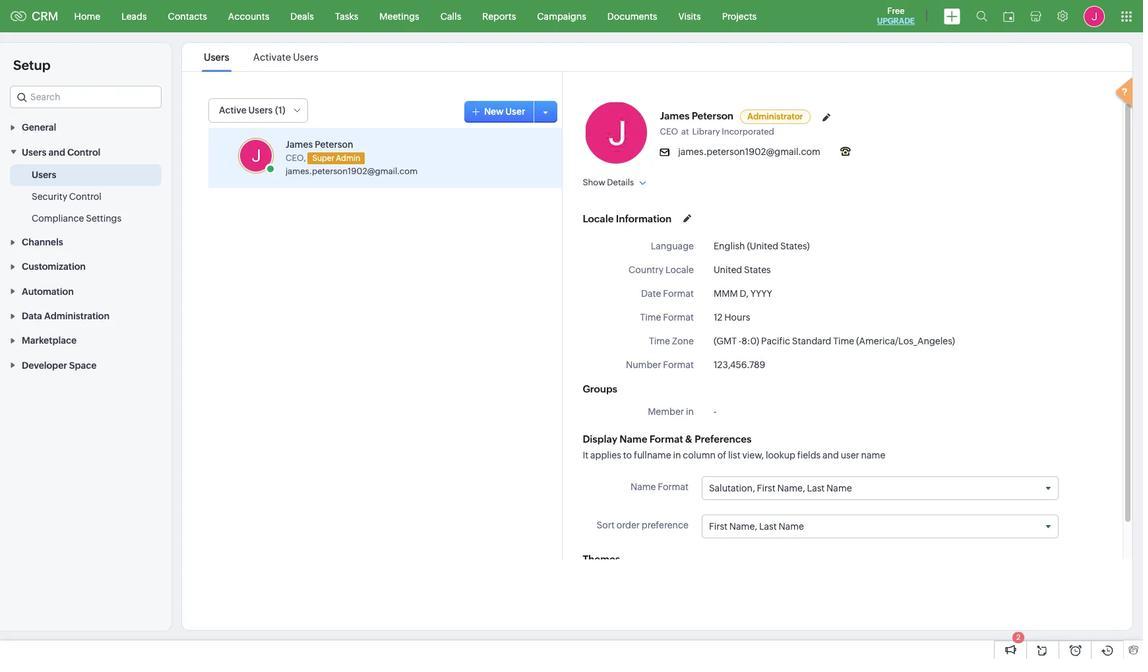 Task type: describe. For each thing, give the bounding box(es) containing it.
james for james peterson ceo, super admin james.peterson1902@gmail.com
[[286, 139, 313, 150]]

campaigns link
[[527, 0, 597, 32]]

states)
[[781, 241, 810, 251]]

channels
[[22, 237, 63, 247]]

library incorporated link
[[693, 127, 778, 137]]

time for time format
[[640, 312, 661, 323]]

and inside the display name format & preferences it applies to fullname in column of list view, lookup fields and user name
[[823, 450, 839, 461]]

order
[[617, 520, 640, 531]]

name inside 'field'
[[779, 521, 804, 532]]

setup
[[13, 57, 50, 73]]

customization
[[22, 262, 86, 272]]

it
[[583, 450, 589, 461]]

peterson for james peterson
[[692, 110, 734, 121]]

1 vertical spatial james.peterson1902@gmail.com
[[286, 166, 418, 176]]

meetings link
[[369, 0, 430, 32]]

preferences
[[695, 434, 752, 445]]

1 vertical spatial locale
[[666, 265, 694, 275]]

first name, last name
[[709, 521, 804, 532]]

create menu image
[[944, 8, 961, 24]]

customization button
[[0, 254, 172, 279]]

library
[[693, 127, 720, 137]]

profile element
[[1076, 0, 1113, 32]]

visits link
[[668, 0, 712, 32]]

general button
[[0, 115, 172, 139]]

marketplace button
[[0, 328, 172, 353]]

format for name
[[658, 482, 689, 492]]

name inside the display name format & preferences it applies to fullname in column of list view, lookup fields and user name
[[620, 434, 648, 445]]

fields
[[798, 450, 821, 461]]

james peterson
[[660, 110, 734, 121]]

super
[[312, 153, 335, 163]]

8:0)
[[742, 336, 760, 346]]

Search text field
[[11, 86, 161, 108]]

groups
[[583, 383, 618, 395]]

projects link
[[712, 0, 768, 32]]

display name format & preferences it applies to fullname in column of list view, lookup fields and user name
[[583, 434, 886, 461]]

salutation, first name, last name
[[709, 483, 852, 494]]

2
[[1017, 634, 1021, 641]]

users (1)
[[248, 105, 286, 115]]

upgrade
[[878, 16, 915, 26]]

active
[[219, 105, 247, 115]]

12 hours
[[714, 312, 751, 323]]

time right standard
[[834, 336, 855, 346]]

meetings
[[380, 11, 420, 21]]

leads
[[122, 11, 147, 21]]

channels button
[[0, 229, 172, 254]]

new
[[484, 106, 504, 116]]

column
[[683, 450, 716, 461]]

home link
[[64, 0, 111, 32]]

sort
[[597, 520, 615, 531]]

developer space button
[[0, 353, 172, 377]]

0 vertical spatial in
[[686, 406, 694, 417]]

deals link
[[280, 0, 325, 32]]

first inside 'field'
[[709, 521, 728, 532]]

country
[[629, 265, 664, 275]]

0 vertical spatial james.peterson1902@gmail.com
[[679, 146, 821, 157]]

data
[[22, 311, 42, 321]]

users and control region
[[0, 164, 172, 229]]

james.peterson1902@gmail.com link
[[286, 166, 418, 176]]

Salutation, First Name, Last Name field
[[703, 477, 1059, 500]]

format for time
[[663, 312, 694, 323]]

pacific
[[762, 336, 791, 346]]

search image
[[977, 11, 988, 22]]

yyyy
[[751, 288, 773, 299]]

user
[[506, 106, 526, 116]]

crm link
[[11, 9, 58, 23]]

united states
[[714, 265, 771, 275]]

administrator
[[748, 112, 804, 121]]

date
[[641, 288, 661, 299]]

space
[[69, 360, 97, 371]]

and inside dropdown button
[[49, 147, 65, 158]]

general
[[22, 122, 56, 133]]

user
[[841, 450, 860, 461]]

documents
[[608, 11, 658, 21]]

security control link
[[32, 190, 101, 203]]

(united
[[747, 241, 779, 251]]

users inside dropdown button
[[22, 147, 47, 158]]

users inside "region"
[[32, 169, 56, 180]]

control inside dropdown button
[[67, 147, 101, 158]]

contacts
[[168, 11, 207, 21]]

themes
[[583, 554, 620, 565]]

time for time zone
[[649, 336, 670, 346]]

fullname
[[634, 450, 672, 461]]

in inside the display name format & preferences it applies to fullname in column of list view, lookup fields and user name
[[673, 450, 681, 461]]

1 horizontal spatial -
[[739, 336, 742, 346]]

marketplace
[[22, 335, 77, 346]]

accounts link
[[218, 0, 280, 32]]

activate users link
[[251, 51, 321, 63]]

information
[[616, 213, 672, 224]]

show details
[[583, 178, 634, 187]]

compliance
[[32, 213, 84, 223]]

d,
[[740, 288, 749, 299]]

to
[[623, 450, 632, 461]]

automation
[[22, 286, 74, 297]]

control inside "region"
[[69, 191, 101, 202]]

name, inside field
[[778, 483, 806, 494]]

number format
[[626, 360, 694, 370]]

campaigns
[[537, 11, 587, 21]]

english (united states)
[[714, 241, 810, 251]]

display
[[583, 434, 618, 445]]

preference
[[642, 520, 689, 531]]

new user button
[[465, 101, 539, 122]]

format inside the display name format & preferences it applies to fullname in column of list view, lookup fields and user name
[[650, 434, 683, 445]]

profile image
[[1084, 6, 1105, 27]]

documents link
[[597, 0, 668, 32]]

ceo
[[660, 127, 678, 137]]

free
[[888, 6, 905, 16]]

administration
[[44, 311, 110, 321]]

developer
[[22, 360, 67, 371]]

contacts link
[[157, 0, 218, 32]]

time format
[[640, 312, 694, 323]]

name
[[862, 450, 886, 461]]

name down fullname
[[631, 482, 656, 492]]

states
[[744, 265, 771, 275]]



Task type: vqa. For each thing, say whether or not it's contained in the screenshot.
Sales's 'Order'
no



Task type: locate. For each thing, give the bounding box(es) containing it.
james.peterson1902@gmail.com down the incorporated
[[679, 146, 821, 157]]

peterson for james peterson ceo, super admin james.peterson1902@gmail.com
[[315, 139, 353, 150]]

data administration
[[22, 311, 110, 321]]

peterson up ceo at library incorporated
[[692, 110, 734, 121]]

1 vertical spatial and
[[823, 450, 839, 461]]

home
[[74, 11, 100, 21]]

last inside 'field'
[[759, 521, 777, 532]]

&
[[686, 434, 693, 445]]

1 horizontal spatial peterson
[[692, 110, 734, 121]]

last down salutation, first name, last name
[[759, 521, 777, 532]]

name
[[620, 434, 648, 445], [631, 482, 656, 492], [827, 483, 852, 494], [779, 521, 804, 532]]

1 horizontal spatial users link
[[202, 51, 231, 63]]

last
[[807, 483, 825, 494], [759, 521, 777, 532]]

mmm
[[714, 288, 738, 299]]

visits
[[679, 11, 701, 21]]

list
[[192, 43, 330, 71]]

1 horizontal spatial locale
[[666, 265, 694, 275]]

developer space
[[22, 360, 97, 371]]

format for date
[[663, 288, 694, 299]]

projects
[[722, 11, 757, 21]]

format up zone
[[663, 312, 694, 323]]

crm
[[32, 9, 58, 23]]

users down contacts
[[204, 51, 229, 63]]

and down the "general"
[[49, 147, 65, 158]]

standard
[[792, 336, 832, 346]]

last down fields
[[807, 483, 825, 494]]

at
[[682, 127, 689, 137]]

0 vertical spatial first
[[757, 483, 776, 494]]

name up to
[[620, 434, 648, 445]]

peterson up super
[[315, 139, 353, 150]]

sort order preference
[[597, 520, 689, 531]]

1 vertical spatial -
[[714, 406, 717, 417]]

0 horizontal spatial and
[[49, 147, 65, 158]]

reports
[[483, 11, 516, 21]]

0 horizontal spatial first
[[709, 521, 728, 532]]

first inside field
[[757, 483, 776, 494]]

time left zone
[[649, 336, 670, 346]]

1 vertical spatial last
[[759, 521, 777, 532]]

users link up security
[[32, 168, 56, 181]]

activate users
[[253, 51, 319, 63]]

data administration button
[[0, 303, 172, 328]]

users down the "general"
[[22, 147, 47, 158]]

activate
[[253, 51, 291, 63]]

list
[[729, 450, 741, 461]]

free upgrade
[[878, 6, 915, 26]]

accounts
[[228, 11, 269, 21]]

first
[[757, 483, 776, 494], [709, 521, 728, 532]]

zone
[[672, 336, 694, 346]]

james inside the "james peterson ceo, super admin james.peterson1902@gmail.com"
[[286, 139, 313, 150]]

compliance settings link
[[32, 212, 121, 225]]

0 horizontal spatial james.peterson1902@gmail.com
[[286, 166, 418, 176]]

name inside field
[[827, 483, 852, 494]]

name format
[[631, 482, 689, 492]]

search element
[[969, 0, 996, 32]]

tasks link
[[325, 0, 369, 32]]

in left column
[[673, 450, 681, 461]]

1 horizontal spatial name,
[[778, 483, 806, 494]]

details
[[607, 178, 634, 187]]

users link for the security control link
[[32, 168, 56, 181]]

1 vertical spatial in
[[673, 450, 681, 461]]

1 vertical spatial first
[[709, 521, 728, 532]]

0 vertical spatial -
[[739, 336, 742, 346]]

settings
[[86, 213, 121, 223]]

users and control
[[22, 147, 101, 158]]

deals
[[291, 11, 314, 21]]

users link down contacts
[[202, 51, 231, 63]]

-
[[739, 336, 742, 346], [714, 406, 717, 417]]

name,
[[778, 483, 806, 494], [730, 521, 758, 532]]

0 horizontal spatial users link
[[32, 168, 56, 181]]

1 vertical spatial control
[[69, 191, 101, 202]]

member
[[648, 406, 684, 417]]

control down general dropdown button
[[67, 147, 101, 158]]

- right (gmt on the bottom of the page
[[739, 336, 742, 346]]

1 horizontal spatial and
[[823, 450, 839, 461]]

1 horizontal spatial james.peterson1902@gmail.com
[[679, 146, 821, 157]]

ceo at library incorporated
[[660, 127, 775, 137]]

1 vertical spatial james
[[286, 139, 313, 150]]

james up ceo,
[[286, 139, 313, 150]]

users up security
[[32, 169, 56, 180]]

locale information
[[583, 213, 672, 224]]

(america/los_angeles)
[[857, 336, 956, 346]]

in
[[686, 406, 694, 417], [673, 450, 681, 461]]

users link for activate users link
[[202, 51, 231, 63]]

member in
[[648, 406, 694, 417]]

0 vertical spatial name,
[[778, 483, 806, 494]]

users and control button
[[0, 139, 172, 164]]

users right the activate
[[293, 51, 319, 63]]

First Name, Last Name field
[[703, 516, 1059, 538]]

peterson inside the "james peterson ceo, super admin james.peterson1902@gmail.com"
[[315, 139, 353, 150]]

first down salutation,
[[709, 521, 728, 532]]

locale down language
[[666, 265, 694, 275]]

name down user
[[827, 483, 852, 494]]

first right salutation,
[[757, 483, 776, 494]]

lookup
[[766, 450, 796, 461]]

- up the preferences
[[714, 406, 717, 417]]

1 horizontal spatial james
[[660, 110, 690, 121]]

1 vertical spatial peterson
[[315, 139, 353, 150]]

1 horizontal spatial last
[[807, 483, 825, 494]]

calls link
[[430, 0, 472, 32]]

format down zone
[[663, 360, 694, 370]]

format up time format
[[663, 288, 694, 299]]

name down salutation, first name, last name
[[779, 521, 804, 532]]

format
[[663, 288, 694, 299], [663, 312, 694, 323], [663, 360, 694, 370], [650, 434, 683, 445], [658, 482, 689, 492]]

new user
[[484, 106, 526, 116]]

james
[[660, 110, 690, 121], [286, 139, 313, 150]]

united
[[714, 265, 743, 275]]

0 vertical spatial users link
[[202, 51, 231, 63]]

0 horizontal spatial locale
[[583, 213, 614, 224]]

name, down salutation,
[[730, 521, 758, 532]]

last inside field
[[807, 483, 825, 494]]

users link
[[202, 51, 231, 63], [32, 168, 56, 181]]

james.peterson1902@gmail.com
[[679, 146, 821, 157], [286, 166, 418, 176]]

0 vertical spatial locale
[[583, 213, 614, 224]]

salutation,
[[709, 483, 755, 494]]

0 horizontal spatial -
[[714, 406, 717, 417]]

name, down lookup at the bottom of the page
[[778, 483, 806, 494]]

james peterson ceo, super admin james.peterson1902@gmail.com
[[286, 139, 418, 176]]

time zone
[[649, 336, 694, 346]]

12
[[714, 312, 723, 323]]

time
[[640, 312, 661, 323], [649, 336, 670, 346], [834, 336, 855, 346]]

123,456.789
[[714, 360, 766, 370]]

name, inside 'field'
[[730, 521, 758, 532]]

0 horizontal spatial peterson
[[315, 139, 353, 150]]

control up compliance settings
[[69, 191, 101, 202]]

format for number
[[663, 360, 694, 370]]

calendar image
[[1004, 11, 1015, 21]]

in right member
[[686, 406, 694, 417]]

time down date at the right of page
[[640, 312, 661, 323]]

1 horizontal spatial first
[[757, 483, 776, 494]]

0 vertical spatial james
[[660, 110, 690, 121]]

leads link
[[111, 0, 157, 32]]

ceo,
[[286, 153, 306, 163]]

hours
[[725, 312, 751, 323]]

incorporated
[[722, 127, 775, 137]]

locale down "show"
[[583, 213, 614, 224]]

0 vertical spatial peterson
[[692, 110, 734, 121]]

1 vertical spatial users link
[[32, 168, 56, 181]]

language
[[651, 241, 694, 251]]

0 vertical spatial last
[[807, 483, 825, 494]]

1 vertical spatial name,
[[730, 521, 758, 532]]

1 horizontal spatial in
[[686, 406, 694, 417]]

show details link
[[583, 178, 647, 187]]

james up ceo
[[660, 110, 690, 121]]

list containing users
[[192, 43, 330, 71]]

0 horizontal spatial in
[[673, 450, 681, 461]]

format up fullname
[[650, 434, 683, 445]]

0 vertical spatial and
[[49, 147, 65, 158]]

0 vertical spatial control
[[67, 147, 101, 158]]

create menu element
[[936, 0, 969, 32]]

james for james peterson
[[660, 110, 690, 121]]

0 horizontal spatial last
[[759, 521, 777, 532]]

james.peterson1902@gmail.com down admin
[[286, 166, 418, 176]]

calls
[[441, 11, 461, 21]]

format down fullname
[[658, 482, 689, 492]]

0 horizontal spatial name,
[[730, 521, 758, 532]]

0 horizontal spatial james
[[286, 139, 313, 150]]

mmm d, yyyy
[[714, 288, 773, 299]]

users
[[204, 51, 229, 63], [293, 51, 319, 63], [22, 147, 47, 158], [32, 169, 56, 180]]

(gmt
[[714, 336, 737, 346]]

of
[[718, 450, 727, 461]]

None field
[[10, 86, 162, 108]]

admin
[[336, 153, 360, 163]]

and left user
[[823, 450, 839, 461]]



